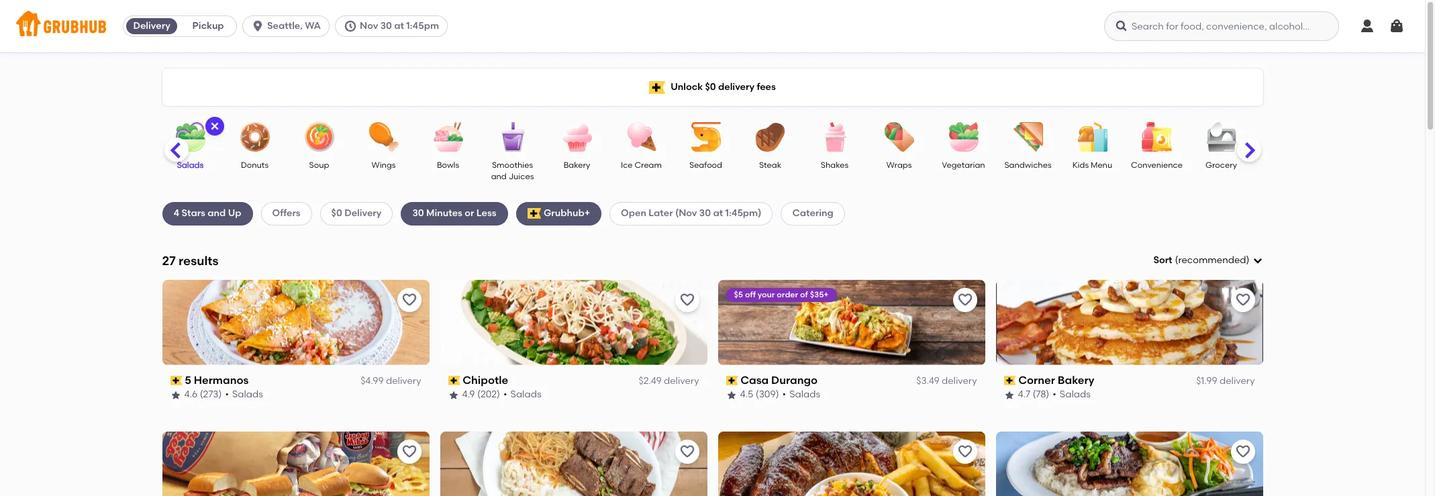 Task type: locate. For each thing, give the bounding box(es) containing it.
salads down durango
[[789, 389, 820, 400]]

star icon image for chipotle
[[448, 390, 459, 400]]

soup
[[309, 160, 329, 170]]

1 horizontal spatial at
[[713, 208, 723, 219]]

svg image
[[1359, 18, 1375, 34], [1389, 18, 1405, 34], [251, 19, 265, 33], [209, 121, 220, 132], [1252, 255, 1263, 266]]

27
[[162, 253, 176, 268]]

salads for casa durango
[[789, 389, 820, 400]]

wraps
[[886, 160, 912, 170]]

27 results
[[162, 253, 219, 268]]

delivery right '$4.99'
[[386, 375, 421, 387]]

$0
[[705, 81, 716, 93], [331, 208, 342, 219]]

• right (78)
[[1053, 389, 1056, 400]]

delivery inside button
[[133, 20, 170, 32]]

salads down corner bakery
[[1060, 389, 1091, 400]]

1 horizontal spatial subscription pass image
[[726, 376, 738, 385]]

of
[[800, 290, 808, 299]]

subscription pass image left corner
[[1004, 376, 1016, 385]]

pho vina burien logo image
[[996, 431, 1263, 496]]

recommended
[[1178, 254, 1246, 266]]

star icon image left 4.7 at the bottom of the page
[[1004, 390, 1015, 400]]

$0 right the unlock
[[705, 81, 716, 93]]

delivery left fees
[[718, 81, 754, 93]]

30 inside button
[[380, 20, 392, 32]]

sandwiches
[[1004, 160, 1051, 170]]

save this restaurant button for pho vina burien logo
[[1231, 439, 1255, 464]]

later
[[649, 208, 673, 219]]

4.6 (273)
[[184, 389, 222, 400]]

durango
[[771, 374, 818, 386]]

$2.49
[[639, 375, 662, 387]]

at left 1:45pm
[[394, 20, 404, 32]]

0 vertical spatial at
[[394, 20, 404, 32]]

2 horizontal spatial save this restaurant image
[[957, 292, 973, 308]]

delivery right $2.49
[[664, 375, 699, 387]]

off
[[745, 290, 756, 299]]

$0 delivery
[[331, 208, 382, 219]]

1 star icon image from the left
[[170, 390, 181, 400]]

kids menu image
[[1069, 122, 1116, 152]]

4 star icon image from the left
[[1004, 390, 1015, 400]]

5 hermanos
[[185, 374, 249, 386]]

(nov
[[675, 208, 697, 219]]

(
[[1175, 254, 1178, 266]]

star icon image for corner bakery
[[1004, 390, 1015, 400]]

fees
[[757, 81, 776, 93]]

1 subscription pass image from the left
[[170, 376, 182, 385]]

star icon image left 4.6
[[170, 390, 181, 400]]

• salads down durango
[[782, 389, 820, 400]]

star icon image left the 4.5
[[726, 390, 737, 400]]

salads right (202)
[[511, 389, 541, 400]]

sort ( recommended )
[[1153, 254, 1249, 266]]

bakery down bakery image
[[564, 160, 590, 170]]

3 star icon image from the left
[[726, 390, 737, 400]]

bakery
[[564, 160, 590, 170], [1058, 374, 1094, 386]]

4 stars and up
[[174, 208, 241, 219]]

0 horizontal spatial 30
[[380, 20, 392, 32]]

2 star icon image from the left
[[448, 390, 459, 400]]

0 vertical spatial delivery
[[133, 20, 170, 32]]

menu
[[1091, 160, 1112, 170]]

0 vertical spatial and
[[491, 172, 507, 181]]

your
[[758, 290, 775, 299]]

1 vertical spatial grubhub plus flag logo image
[[527, 208, 541, 219]]

grubhub plus flag logo image
[[649, 81, 665, 94], [527, 208, 541, 219]]

delivery button
[[124, 15, 180, 37]]

1 horizontal spatial delivery
[[344, 208, 382, 219]]

0 horizontal spatial at
[[394, 20, 404, 32]]

• salads down hermanos
[[225, 389, 263, 400]]

hermanos
[[194, 374, 249, 386]]

4 • salads from the left
[[1053, 389, 1091, 400]]

2 subscription pass image from the left
[[1004, 376, 1016, 385]]

0 horizontal spatial delivery
[[133, 20, 170, 32]]

None field
[[1153, 254, 1263, 267]]

0 horizontal spatial svg image
[[344, 19, 357, 33]]

4 • from the left
[[1053, 389, 1056, 400]]

vegetarian image
[[940, 122, 987, 152]]

2 save this restaurant image from the left
[[679, 292, 695, 308]]

1 subscription pass image from the left
[[448, 376, 460, 385]]

svg image inside nov 30 at 1:45pm button
[[344, 19, 357, 33]]

3 • salads from the left
[[782, 389, 820, 400]]

(202)
[[477, 389, 500, 400]]

2 • from the left
[[503, 389, 507, 400]]

subscription pass image left casa
[[726, 376, 738, 385]]

save this restaurant button for bbq pete's logo
[[953, 439, 977, 464]]

5
[[185, 374, 191, 386]]

salads for chipotle
[[511, 389, 541, 400]]

30 left minutes
[[412, 208, 424, 219]]

0 horizontal spatial save this restaurant image
[[401, 292, 417, 308]]

save this restaurant image for bbq pete's logo
[[957, 443, 973, 460]]

ice cream image
[[618, 122, 665, 152]]

order
[[777, 290, 798, 299]]

svg image
[[344, 19, 357, 33], [1115, 19, 1128, 33]]

chipotle logo image
[[440, 280, 707, 365]]

main navigation navigation
[[0, 0, 1425, 52]]

)
[[1246, 254, 1249, 266]]

subscription pass image
[[170, 376, 182, 385], [726, 376, 738, 385]]

(78)
[[1033, 389, 1049, 400]]

smoothies and juices image
[[489, 122, 536, 152]]

$0 right offers
[[331, 208, 342, 219]]

$1.99
[[1196, 375, 1217, 387]]

nov 30 at 1:45pm
[[360, 20, 439, 32]]

wraps image
[[876, 122, 923, 152]]

and down "smoothies"
[[491, 172, 507, 181]]

subscription pass image
[[448, 376, 460, 385], [1004, 376, 1016, 385]]

at
[[394, 20, 404, 32], [713, 208, 723, 219]]

salads
[[177, 160, 203, 170], [232, 389, 263, 400], [511, 389, 541, 400], [789, 389, 820, 400], [1060, 389, 1091, 400]]

delivery down wings
[[344, 208, 382, 219]]

corner bakery
[[1018, 374, 1094, 386]]

save this restaurant button
[[397, 288, 421, 312], [675, 288, 699, 312], [953, 288, 977, 312], [1231, 288, 1255, 312], [397, 439, 421, 464], [675, 439, 699, 464], [953, 439, 977, 464], [1231, 439, 1255, 464]]

seattle, wa
[[267, 20, 321, 32]]

subscription pass image for chipotle
[[448, 376, 460, 385]]

1 vertical spatial delivery
[[344, 208, 382, 219]]

1 svg image from the left
[[344, 19, 357, 33]]

steak
[[759, 160, 781, 170]]

none field containing sort
[[1153, 254, 1263, 267]]

2 • salads from the left
[[503, 389, 541, 400]]

1 vertical spatial and
[[208, 208, 226, 219]]

0 horizontal spatial grubhub plus flag logo image
[[527, 208, 541, 219]]

delivery left pickup
[[133, 20, 170, 32]]

0 horizontal spatial subscription pass image
[[448, 376, 460, 385]]

save this restaurant image for chipotle
[[679, 292, 695, 308]]

1 horizontal spatial subscription pass image
[[1004, 376, 1016, 385]]

results
[[179, 253, 219, 268]]

pickup
[[192, 20, 224, 32]]

and inside smoothies and juices
[[491, 172, 507, 181]]

subscription pass image left 5
[[170, 376, 182, 385]]

save this restaurant image for the "jersey mike's logo" on the left of page
[[401, 443, 417, 460]]

30 right the nov
[[380, 20, 392, 32]]

• for chipotle
[[503, 389, 507, 400]]

0 horizontal spatial bakery
[[564, 160, 590, 170]]

1 horizontal spatial svg image
[[1115, 19, 1128, 33]]

unlock $0 delivery fees
[[671, 81, 776, 93]]

1 vertical spatial bakery
[[1058, 374, 1094, 386]]

save this restaurant image
[[401, 292, 417, 308], [679, 292, 695, 308], [957, 292, 973, 308]]

and left up
[[208, 208, 226, 219]]

save this restaurant image for "corner bakery logo" at the right of page
[[1235, 292, 1251, 308]]

delivery right $3.49 at the right of page
[[942, 375, 977, 387]]

shakes image
[[811, 122, 858, 152]]

0 horizontal spatial $0
[[331, 208, 342, 219]]

seafood image
[[682, 122, 729, 152]]

1 • salads from the left
[[225, 389, 263, 400]]

delivery for casa durango
[[942, 375, 977, 387]]

0 vertical spatial $0
[[705, 81, 716, 93]]

4.9
[[462, 389, 475, 400]]

convenience
[[1131, 160, 1183, 170]]

subscription pass image for corner bakery
[[1004, 376, 1016, 385]]

wa
[[305, 20, 321, 32]]

1 horizontal spatial grubhub plus flag logo image
[[649, 81, 665, 94]]

4
[[174, 208, 179, 219]]

seafood
[[689, 160, 722, 170]]

offers
[[272, 208, 300, 219]]

1 vertical spatial at
[[713, 208, 723, 219]]

• salads right (202)
[[503, 389, 541, 400]]

jersey mike's logo image
[[162, 431, 429, 496]]

• down casa durango
[[782, 389, 786, 400]]

juices
[[509, 172, 534, 181]]

subscription pass image left chipotle
[[448, 376, 460, 385]]

bowls
[[437, 160, 459, 170]]

4.7 (78)
[[1018, 389, 1049, 400]]

at left 1:45pm) on the right
[[713, 208, 723, 219]]

1 horizontal spatial and
[[491, 172, 507, 181]]

grubhub plus flag logo image left grubhub+
[[527, 208, 541, 219]]

or
[[465, 208, 474, 219]]

grocery image
[[1198, 122, 1245, 152]]

grubhub plus flag logo image left the unlock
[[649, 81, 665, 94]]

delivery
[[133, 20, 170, 32], [344, 208, 382, 219]]

4.6
[[184, 389, 198, 400]]

delivery right the $1.99
[[1220, 375, 1255, 387]]

salads down salads image
[[177, 160, 203, 170]]

0 vertical spatial grubhub plus flag logo image
[[649, 81, 665, 94]]

salads down hermanos
[[232, 389, 263, 400]]

1 save this restaurant image from the left
[[401, 292, 417, 308]]

30
[[380, 20, 392, 32], [412, 208, 424, 219], [699, 208, 711, 219]]

bakery image
[[553, 122, 600, 152]]

delivery
[[718, 81, 754, 93], [386, 375, 421, 387], [664, 375, 699, 387], [942, 375, 977, 387], [1220, 375, 1255, 387]]

save this restaurant button for 5 hermanos logo
[[397, 288, 421, 312]]

3 save this restaurant image from the left
[[957, 292, 973, 308]]

subscription pass image for casa durango
[[726, 376, 738, 385]]

steak image
[[747, 122, 794, 152]]

• salads down corner bakery
[[1053, 389, 1091, 400]]

• salads for 5 hermanos
[[225, 389, 263, 400]]

1 horizontal spatial $0
[[705, 81, 716, 93]]

and
[[491, 172, 507, 181], [208, 208, 226, 219]]

• right (202)
[[503, 389, 507, 400]]

save this restaurant image
[[1235, 292, 1251, 308], [401, 443, 417, 460], [679, 443, 695, 460], [957, 443, 973, 460], [1235, 443, 1251, 460]]

2 subscription pass image from the left
[[726, 376, 738, 385]]

star icon image
[[170, 390, 181, 400], [448, 390, 459, 400], [726, 390, 737, 400], [1004, 390, 1015, 400]]

1 • from the left
[[225, 389, 229, 400]]

• down hermanos
[[225, 389, 229, 400]]

1 horizontal spatial save this restaurant image
[[679, 292, 695, 308]]

shakes
[[821, 160, 849, 170]]

$4.99
[[361, 375, 384, 387]]

30 right (nov
[[699, 208, 711, 219]]

star icon image left 4.9
[[448, 390, 459, 400]]

bakery right corner
[[1058, 374, 1094, 386]]

0 horizontal spatial subscription pass image
[[170, 376, 182, 385]]

3 • from the left
[[782, 389, 786, 400]]



Task type: describe. For each thing, give the bounding box(es) containing it.
pickup button
[[180, 15, 236, 37]]

star icon image for 5 hermanos
[[170, 390, 181, 400]]

save this restaurant button for ohana kitchen logo on the left of the page
[[675, 439, 699, 464]]

kids
[[1072, 160, 1089, 170]]

grubhub+
[[544, 208, 590, 219]]

4.7
[[1018, 389, 1030, 400]]

casa durango
[[740, 374, 818, 386]]

• for corner bakery
[[1053, 389, 1056, 400]]

1:45pm
[[406, 20, 439, 32]]

$1.99 delivery
[[1196, 375, 1255, 387]]

4.9 (202)
[[462, 389, 500, 400]]

grubhub plus flag logo image for unlock $0 delivery fees
[[649, 81, 665, 94]]

Search for food, convenience, alcohol... search field
[[1104, 11, 1339, 41]]

2 svg image from the left
[[1115, 19, 1128, 33]]

donuts image
[[231, 122, 278, 152]]

convenience image
[[1133, 122, 1180, 152]]

stars
[[182, 208, 205, 219]]

subscription pass image for 5 hermanos
[[170, 376, 182, 385]]

delivery for corner bakery
[[1220, 375, 1255, 387]]

• salads for chipotle
[[503, 389, 541, 400]]

up
[[228, 208, 241, 219]]

corner
[[1018, 374, 1055, 386]]

$5 off your order of $35+
[[734, 290, 829, 299]]

save this restaurant button for the "jersey mike's logo" on the left of page
[[397, 439, 421, 464]]

wings image
[[360, 122, 407, 152]]

casa durango logo image
[[718, 280, 985, 365]]

save this restaurant image for ohana kitchen logo on the left of the page
[[679, 443, 695, 460]]

vegetarian
[[942, 160, 985, 170]]

• for casa durango
[[782, 389, 786, 400]]

ice
[[621, 160, 633, 170]]

sort
[[1153, 254, 1172, 266]]

open later (nov 30 at 1:45pm)
[[621, 208, 761, 219]]

$2.49 delivery
[[639, 375, 699, 387]]

svg image inside seattle, wa button
[[251, 19, 265, 33]]

4.5
[[740, 389, 753, 400]]

unlock
[[671, 81, 703, 93]]

0 horizontal spatial and
[[208, 208, 226, 219]]

1 vertical spatial $0
[[331, 208, 342, 219]]

star icon image for casa durango
[[726, 390, 737, 400]]

soup image
[[296, 122, 343, 152]]

save this restaurant button for "corner bakery logo" at the right of page
[[1231, 288, 1255, 312]]

2 horizontal spatial 30
[[699, 208, 711, 219]]

1 horizontal spatial bakery
[[1058, 374, 1094, 386]]

casa
[[740, 374, 769, 386]]

salads image
[[167, 122, 214, 152]]

$3.49
[[916, 375, 939, 387]]

corner bakery logo image
[[996, 280, 1263, 365]]

5 hermanos logo image
[[162, 280, 429, 365]]

nov
[[360, 20, 378, 32]]

0 vertical spatial bakery
[[564, 160, 590, 170]]

save this restaurant image for 5 hermanos
[[401, 292, 417, 308]]

smoothies
[[492, 160, 533, 170]]

delivery for chipotle
[[664, 375, 699, 387]]

30 minutes or less
[[412, 208, 496, 219]]

kids menu
[[1072, 160, 1112, 170]]

1 horizontal spatial 30
[[412, 208, 424, 219]]

delivery for 5 hermanos
[[386, 375, 421, 387]]

grocery
[[1206, 160, 1237, 170]]

sandwiches image
[[1004, 122, 1051, 152]]

at inside nov 30 at 1:45pm button
[[394, 20, 404, 32]]

ohana kitchen logo image
[[440, 431, 707, 496]]

save this restaurant button for chipotle logo
[[675, 288, 699, 312]]

ice cream
[[621, 160, 662, 170]]

salads for corner bakery
[[1060, 389, 1091, 400]]

seattle, wa button
[[242, 15, 335, 37]]

• salads for casa durango
[[782, 389, 820, 400]]

bowls image
[[425, 122, 472, 152]]

• for 5 hermanos
[[225, 389, 229, 400]]

seattle,
[[267, 20, 303, 32]]

donuts
[[241, 160, 269, 170]]

salads for 5 hermanos
[[232, 389, 263, 400]]

minutes
[[426, 208, 462, 219]]

• salads for corner bakery
[[1053, 389, 1091, 400]]

$35+
[[810, 290, 829, 299]]

$3.49 delivery
[[916, 375, 977, 387]]

grubhub plus flag logo image for grubhub+
[[527, 208, 541, 219]]

bbq pete's logo image
[[718, 431, 985, 496]]

save this restaurant image for pho vina burien logo
[[1235, 443, 1251, 460]]

cream
[[635, 160, 662, 170]]

less
[[476, 208, 496, 219]]

open
[[621, 208, 646, 219]]

wings
[[372, 160, 396, 170]]

(309)
[[756, 389, 779, 400]]

svg image inside field
[[1252, 255, 1263, 266]]

catering
[[792, 208, 833, 219]]

(273)
[[200, 389, 222, 400]]

$4.99 delivery
[[361, 375, 421, 387]]

chipotle
[[463, 374, 508, 386]]

1:45pm)
[[725, 208, 761, 219]]

$5
[[734, 290, 743, 299]]

nov 30 at 1:45pm button
[[335, 15, 453, 37]]

4.5 (309)
[[740, 389, 779, 400]]

smoothies and juices
[[491, 160, 534, 181]]



Task type: vqa. For each thing, say whether or not it's contained in the screenshot.


